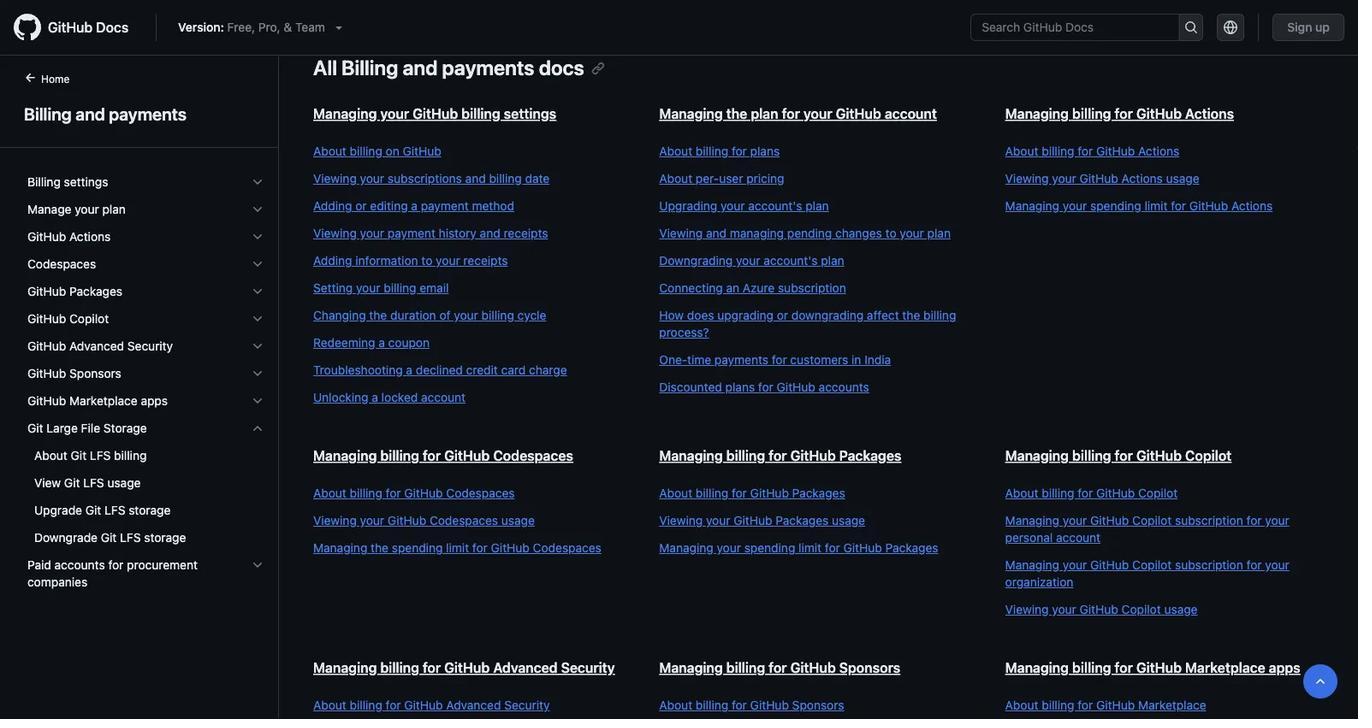 Task type: vqa. For each thing, say whether or not it's contained in the screenshot.
You inside You can resolve merge conflicts using the command line and a text editor.
no



Task type: locate. For each thing, give the bounding box(es) containing it.
0 vertical spatial settings
[[504, 106, 557, 122]]

a for locked
[[372, 391, 378, 405]]

2 horizontal spatial account
[[1056, 531, 1101, 545]]

usage down about billing for github actions link
[[1166, 172, 1200, 186]]

adding information to your receipts link
[[313, 253, 625, 270]]

marketplace
[[69, 394, 138, 408], [1185, 660, 1266, 677], [1138, 699, 1207, 713]]

1 vertical spatial security
[[561, 660, 615, 677]]

billing for billing and payments
[[24, 104, 72, 124]]

charge
[[529, 363, 567, 377]]

receipts down method
[[504, 226, 548, 241]]

1 vertical spatial settings
[[64, 175, 108, 189]]

your for viewing your github copilot usage
[[1052, 603, 1077, 617]]

viewing your payment history and receipts link
[[313, 225, 625, 242]]

payment inside "link"
[[421, 199, 469, 213]]

2 vertical spatial security
[[504, 699, 550, 713]]

codespaces button
[[21, 251, 271, 278]]

your for viewing your github codespaces usage
[[360, 514, 384, 528]]

lfs down about git lfs billing
[[83, 476, 104, 490]]

usage inside viewing your github codespaces usage link
[[501, 514, 535, 528]]

2 vertical spatial sponsors
[[792, 699, 844, 713]]

limit for codespaces
[[446, 541, 469, 556]]

managing for managing your github billing settings
[[313, 106, 377, 122]]

copilot down managing your github copilot subscription for your organization
[[1122, 603, 1161, 617]]

advanced
[[69, 339, 124, 354], [493, 660, 558, 677], [446, 699, 501, 713]]

billing up manage
[[27, 175, 61, 189]]

sponsors
[[69, 367, 121, 381], [839, 660, 901, 677], [792, 699, 844, 713]]

2 horizontal spatial security
[[561, 660, 615, 677]]

git down git large file storage
[[71, 449, 87, 463]]

card
[[501, 363, 526, 377]]

storage for downgrade git lfs storage
[[144, 531, 186, 545]]

to right changes
[[886, 226, 897, 241]]

your for managing your spending limit for github actions
[[1063, 199, 1087, 213]]

subscription inside managing your github copilot subscription for your personal account
[[1175, 514, 1244, 528]]

0 horizontal spatial apps
[[141, 394, 168, 408]]

billing settings button
[[21, 169, 271, 196]]

7 sc 9kayk9 0 image from the top
[[251, 559, 264, 573]]

adding left editing
[[313, 199, 352, 213]]

sc 9kayk9 0 image inside github actions dropdown button
[[251, 230, 264, 244]]

a right editing
[[411, 199, 418, 213]]

github inside viewing your github copilot usage link
[[1080, 603, 1119, 617]]

the inside managing the spending limit for github codespaces link
[[371, 541, 389, 556]]

your inside dropdown button
[[75, 202, 99, 217]]

1 vertical spatial or
[[777, 309, 788, 323]]

2 sc 9kayk9 0 image from the top
[[251, 258, 264, 271]]

sign up link
[[1273, 14, 1345, 41]]

adding for adding or editing a payment method
[[313, 199, 352, 213]]

advanced inside 'link'
[[446, 699, 501, 713]]

github advanced security
[[27, 339, 173, 354]]

sc 9kayk9 0 image inside github marketplace apps dropdown button
[[251, 395, 264, 408]]

billing inside about billing on github link
[[350, 144, 382, 158]]

about for about per-user pricing
[[659, 172, 693, 186]]

spending
[[1091, 199, 1142, 213], [392, 541, 443, 556], [744, 541, 795, 556]]

2 vertical spatial marketplace
[[1138, 699, 1207, 713]]

and down method
[[480, 226, 500, 241]]

payments for billing and payments
[[109, 104, 187, 124]]

0 vertical spatial apps
[[141, 394, 168, 408]]

0 vertical spatial adding
[[313, 199, 352, 213]]

adding or editing a payment method link
[[313, 198, 625, 215]]

payments up discounted plans for github accounts
[[715, 353, 769, 367]]

1 vertical spatial to
[[421, 254, 433, 268]]

viewing for viewing your payment history and receipts
[[313, 226, 357, 241]]

0 vertical spatial or
[[355, 199, 367, 213]]

usage inside 'view git lfs usage' link
[[107, 476, 141, 490]]

usage down managing your github copilot subscription for your organization link
[[1165, 603, 1198, 617]]

viewing your subscriptions and billing date link
[[313, 170, 625, 187]]

plan down billing settings dropdown button
[[102, 202, 126, 217]]

view git lfs usage
[[34, 476, 141, 490]]

2 git large file storage element from the top
[[14, 443, 278, 552]]

the inside changing the duration of your billing cycle link
[[369, 309, 387, 323]]

1 horizontal spatial or
[[777, 309, 788, 323]]

billing settings
[[27, 175, 108, 189]]

github marketplace apps button
[[21, 388, 271, 415]]

subscription down about billing for github copilot 'link'
[[1175, 514, 1244, 528]]

affect
[[867, 309, 899, 323]]

search image
[[1184, 21, 1198, 34]]

billing for managing billing for github actions
[[1073, 106, 1112, 122]]

about
[[313, 144, 347, 158], [659, 144, 693, 158], [1005, 144, 1039, 158], [659, 172, 693, 186], [34, 449, 67, 463], [313, 487, 347, 501], [659, 487, 693, 501], [1005, 487, 1039, 501], [313, 699, 347, 713], [659, 699, 693, 713], [1005, 699, 1039, 713]]

github inside github copilot dropdown button
[[27, 312, 66, 326]]

billing for about billing for github marketplace
[[1042, 699, 1075, 713]]

and inside 'link'
[[706, 226, 727, 241]]

lfs down upgrade git lfs storage link
[[120, 531, 141, 545]]

about for about billing for github sponsors
[[659, 699, 693, 713]]

plans inside about billing for plans "link"
[[750, 144, 780, 158]]

sponsors for managing billing for github sponsors
[[839, 660, 901, 677]]

a left coupon
[[379, 336, 385, 350]]

viewing for viewing your subscriptions and billing date
[[313, 172, 357, 186]]

0 horizontal spatial payments
[[109, 104, 187, 124]]

github inside about billing for github marketplace link
[[1096, 699, 1135, 713]]

managing your spending limit for github packages
[[659, 541, 939, 556]]

for inside about billing for github marketplace link
[[1078, 699, 1093, 713]]

apps left scroll to top 'icon'
[[1269, 660, 1301, 677]]

advanced down managing billing for github advanced security link
[[446, 699, 501, 713]]

sc 9kayk9 0 image
[[251, 175, 264, 189], [251, 258, 264, 271], [251, 312, 264, 326], [251, 395, 264, 408]]

advanced up github sponsors
[[69, 339, 124, 354]]

apps
[[141, 394, 168, 408], [1269, 660, 1301, 677]]

0 horizontal spatial limit
[[446, 541, 469, 556]]

for inside about billing for github sponsors link
[[732, 699, 747, 713]]

limit down viewing your github actions usage link
[[1145, 199, 1168, 213]]

2 horizontal spatial payments
[[715, 353, 769, 367]]

about billing for github marketplace
[[1005, 699, 1207, 713]]

sc 9kayk9 0 image inside the github packages dropdown button
[[251, 285, 264, 299]]

storage
[[103, 422, 147, 436]]

or right upgrading on the top of page
[[777, 309, 788, 323]]

1 sc 9kayk9 0 image from the top
[[251, 203, 264, 217]]

for inside managing your spending limit for github actions link
[[1171, 199, 1186, 213]]

plan
[[751, 106, 779, 122], [806, 199, 829, 213], [102, 202, 126, 217], [928, 226, 951, 241], [821, 254, 845, 268]]

1 vertical spatial marketplace
[[1185, 660, 1266, 677]]

marketplace up file
[[69, 394, 138, 408]]

accounts
[[819, 380, 869, 395], [54, 559, 105, 573]]

git for about
[[71, 449, 87, 463]]

viewing for viewing your github actions usage
[[1005, 172, 1049, 186]]

0 vertical spatial security
[[127, 339, 173, 354]]

viewing for viewing your github packages usage
[[659, 514, 703, 528]]

adding information to your receipts
[[313, 254, 508, 268]]

billing for about billing for github codespaces
[[350, 487, 382, 501]]

billing down home link
[[24, 104, 72, 124]]

for inside about billing for github codespaces link
[[386, 487, 401, 501]]

1 vertical spatial subscription
[[1175, 514, 1244, 528]]

about billing for github copilot link
[[1005, 485, 1317, 502]]

home
[[41, 73, 70, 85]]

for inside managing your github copilot subscription for your personal account
[[1247, 514, 1262, 528]]

marketplace for about billing for github marketplace
[[1138, 699, 1207, 713]]

receipts
[[504, 226, 548, 241], [463, 254, 508, 268]]

0 vertical spatial to
[[886, 226, 897, 241]]

2 vertical spatial advanced
[[446, 699, 501, 713]]

and down about billing on github link
[[465, 172, 486, 186]]

billing inside about billing for github advanced security 'link'
[[350, 699, 382, 713]]

github copilot button
[[21, 306, 271, 333]]

managing billing for github packages
[[659, 448, 902, 464]]

managing inside managing your github copilot subscription for your personal account
[[1005, 514, 1060, 528]]

and up downgrading
[[706, 226, 727, 241]]

coupon
[[388, 336, 430, 350]]

github inside viewing your github actions usage link
[[1080, 172, 1119, 186]]

organization
[[1005, 576, 1074, 590]]

git large file storage element
[[14, 415, 278, 552], [14, 443, 278, 552]]

0 vertical spatial account's
[[748, 199, 802, 213]]

accounts inside paid accounts for procurement companies
[[54, 559, 105, 573]]

None search field
[[971, 14, 1204, 41]]

0 vertical spatial storage
[[129, 504, 171, 518]]

docs
[[539, 56, 584, 80]]

your for managing your spending limit for github packages
[[717, 541, 741, 556]]

payments up managing your github billing settings link
[[442, 56, 535, 80]]

how does upgrading or downgrading affect the billing process?
[[659, 309, 956, 340]]

sponsors down managing billing for github sponsors
[[792, 699, 844, 713]]

subscription inside managing your github copilot subscription for your organization
[[1175, 559, 1244, 573]]

pricing
[[747, 172, 785, 186]]

free,
[[227, 20, 255, 34]]

1 horizontal spatial to
[[886, 226, 897, 241]]

4 sc 9kayk9 0 image from the top
[[251, 395, 264, 408]]

0 vertical spatial advanced
[[69, 339, 124, 354]]

security inside github advanced security 'dropdown button'
[[127, 339, 173, 354]]

sc 9kayk9 0 image for github advanced security
[[251, 340, 264, 354]]

account inside managing your github copilot subscription for your personal account
[[1056, 531, 1101, 545]]

1 vertical spatial advanced
[[493, 660, 558, 677]]

changing the duration of your billing cycle
[[313, 309, 546, 323]]

adding inside the adding information to your receipts link
[[313, 254, 352, 268]]

sc 9kayk9 0 image for manage your plan
[[251, 203, 264, 217]]

plans down one-time payments for customers in india
[[725, 380, 755, 395]]

payment up adding information to your receipts
[[388, 226, 436, 241]]

github inside about billing for github codespaces link
[[404, 487, 443, 501]]

viewing your github packages usage link
[[659, 513, 971, 530]]

or left editing
[[355, 199, 367, 213]]

marketplace up about billing for github marketplace link
[[1185, 660, 1266, 677]]

1 horizontal spatial payments
[[442, 56, 535, 80]]

credit
[[466, 363, 498, 377]]

0 vertical spatial payments
[[442, 56, 535, 80]]

the up about billing for plans
[[726, 106, 748, 122]]

2 vertical spatial payments
[[715, 353, 769, 367]]

scroll to top image
[[1314, 675, 1328, 689]]

storage up procurement
[[144, 531, 186, 545]]

viewing down about billing for github codespaces
[[313, 514, 357, 528]]

account's for upgrading your account's plan
[[748, 199, 802, 213]]

a
[[411, 199, 418, 213], [379, 336, 385, 350], [406, 363, 413, 377], [372, 391, 378, 405]]

managing your spending limit for github packages link
[[659, 540, 971, 557]]

account's down "pricing" on the right top
[[748, 199, 802, 213]]

sc 9kayk9 0 image inside github advanced security 'dropdown button'
[[251, 340, 264, 354]]

to down viewing your payment history and receipts
[[421, 254, 433, 268]]

viewing your github copilot usage
[[1005, 603, 1198, 617]]

copilot down managing your github copilot subscription for your personal account
[[1133, 559, 1172, 573]]

sponsors up about billing for github sponsors link
[[839, 660, 901, 677]]

spending for packages
[[744, 541, 795, 556]]

subscription down managing your github copilot subscription for your personal account link
[[1175, 559, 1244, 573]]

sc 9kayk9 0 image for github packages
[[251, 285, 264, 299]]

0 vertical spatial accounts
[[819, 380, 869, 395]]

billing for about billing for github sponsors
[[696, 699, 729, 713]]

viewing for viewing and managing pending changes to your plan
[[659, 226, 703, 241]]

payment up history
[[421, 199, 469, 213]]

packages
[[69, 285, 122, 299], [839, 448, 902, 464], [792, 487, 845, 501], [776, 514, 829, 528], [886, 541, 939, 556]]

1 horizontal spatial limit
[[799, 541, 822, 556]]

for inside the about billing for github packages link
[[732, 487, 747, 501]]

select language: current language is english image
[[1224, 21, 1238, 34]]

1 horizontal spatial apps
[[1269, 660, 1301, 677]]

copilot up managing your github copilot subscription for your personal account link
[[1138, 487, 1178, 501]]

sc 9kayk9 0 image inside github sponsors dropdown button
[[251, 367, 264, 381]]

for inside managing your github copilot subscription for your organization
[[1247, 559, 1262, 573]]

0 horizontal spatial or
[[355, 199, 367, 213]]

viewing down organization
[[1005, 603, 1049, 617]]

managing
[[730, 226, 784, 241]]

usage down about billing for github codespaces link
[[501, 514, 535, 528]]

billing for about billing for github copilot
[[1042, 487, 1075, 501]]

1 horizontal spatial security
[[504, 699, 550, 713]]

accounts down in
[[819, 380, 869, 395]]

apps inside dropdown button
[[141, 394, 168, 408]]

github inside github advanced security 'dropdown button'
[[27, 339, 66, 354]]

lfs for view
[[83, 476, 104, 490]]

settings up manage your plan
[[64, 175, 108, 189]]

usage inside viewing your github actions usage link
[[1166, 172, 1200, 186]]

billing inside changing the duration of your billing cycle link
[[482, 309, 514, 323]]

0 horizontal spatial security
[[127, 339, 173, 354]]

1 horizontal spatial settings
[[504, 106, 557, 122]]

spending down viewing your github actions usage
[[1091, 199, 1142, 213]]

receipts down viewing your payment history and receipts link
[[463, 254, 508, 268]]

the for changing the duration of your billing cycle
[[369, 309, 387, 323]]

1 adding from the top
[[313, 199, 352, 213]]

git right "view"
[[64, 476, 80, 490]]

viewing down about billing on github
[[313, 172, 357, 186]]

billing inside dropdown button
[[27, 175, 61, 189]]

lfs down file
[[90, 449, 111, 463]]

plans up "pricing" on the right top
[[750, 144, 780, 158]]

about for about billing for github copilot
[[1005, 487, 1039, 501]]

to
[[886, 226, 897, 241], [421, 254, 433, 268]]

the down setting your billing email
[[369, 309, 387, 323]]

subscription down downgrading your account's plan link
[[778, 281, 846, 295]]

in
[[852, 353, 861, 367]]

git left large
[[27, 422, 43, 436]]

git
[[27, 422, 43, 436], [71, 449, 87, 463], [64, 476, 80, 490], [85, 504, 101, 518], [101, 531, 117, 545]]

india
[[865, 353, 891, 367]]

marketplace down managing billing for github marketplace apps
[[1138, 699, 1207, 713]]

version:
[[178, 20, 224, 34]]

apps down github sponsors dropdown button
[[141, 394, 168, 408]]

adding up setting
[[313, 254, 352, 268]]

sign up
[[1288, 20, 1330, 34]]

github
[[48, 19, 93, 36], [413, 106, 458, 122], [836, 106, 882, 122], [1137, 106, 1182, 122], [403, 144, 442, 158], [1096, 144, 1135, 158], [1080, 172, 1119, 186], [1190, 199, 1228, 213], [27, 230, 66, 244], [27, 285, 66, 299], [27, 312, 66, 326], [27, 339, 66, 354], [27, 367, 66, 381], [777, 380, 816, 395], [27, 394, 66, 408], [444, 448, 490, 464], [790, 448, 836, 464], [1137, 448, 1182, 464], [404, 487, 443, 501], [750, 487, 789, 501], [1096, 487, 1135, 501], [388, 514, 426, 528], [734, 514, 772, 528], [1091, 514, 1129, 528], [491, 541, 530, 556], [844, 541, 882, 556], [1091, 559, 1129, 573], [1080, 603, 1119, 617], [444, 660, 490, 677], [790, 660, 836, 677], [1137, 660, 1182, 677], [404, 699, 443, 713], [750, 699, 789, 713], [1096, 699, 1135, 713]]

copilot inside managing your github copilot subscription for your organization
[[1133, 559, 1172, 573]]

2 vertical spatial subscription
[[1175, 559, 1244, 573]]

1 vertical spatial sponsors
[[839, 660, 901, 677]]

github marketplace apps
[[27, 394, 168, 408]]

connecting
[[659, 281, 723, 295]]

sc 9kayk9 0 image inside the git large file storage dropdown button
[[251, 422, 264, 436]]

copilot up about billing for github copilot 'link'
[[1185, 448, 1232, 464]]

viewing down about billing for github packages
[[659, 514, 703, 528]]

git down view git lfs usage
[[85, 504, 101, 518]]

0 horizontal spatial spending
[[392, 541, 443, 556]]

git large file storage
[[27, 422, 147, 436]]

2 adding from the top
[[313, 254, 352, 268]]

git for view
[[64, 476, 80, 490]]

managing for managing billing for github codespaces
[[313, 448, 377, 464]]

billing for about billing for github actions
[[1042, 144, 1075, 158]]

1 vertical spatial adding
[[313, 254, 352, 268]]

0 vertical spatial billing
[[342, 56, 398, 80]]

1 vertical spatial account's
[[764, 254, 818, 268]]

plan right changes
[[928, 226, 951, 241]]

for inside discounted plans for github accounts link
[[758, 380, 774, 395]]

github inside github docs link
[[48, 19, 93, 36]]

spending down the viewing your github packages usage
[[744, 541, 795, 556]]

1 vertical spatial billing
[[24, 104, 72, 124]]

lfs for upgrade
[[105, 504, 125, 518]]

limit down viewing your github codespaces usage link
[[446, 541, 469, 556]]

sc 9kayk9 0 image
[[251, 203, 264, 217], [251, 230, 264, 244], [251, 285, 264, 299], [251, 340, 264, 354], [251, 367, 264, 381], [251, 422, 264, 436], [251, 559, 264, 573]]

0 horizontal spatial settings
[[64, 175, 108, 189]]

your for setting your billing email
[[356, 281, 380, 295]]

billing inside about billing for github copilot 'link'
[[1042, 487, 1075, 501]]

personal
[[1005, 531, 1053, 545]]

plan down viewing and managing pending changes to your plan 'link'
[[821, 254, 845, 268]]

github inside about billing for github advanced security 'link'
[[404, 699, 443, 713]]

marketplace for managing billing for github marketplace apps
[[1185, 660, 1266, 677]]

billing inside viewing your subscriptions and billing date link
[[489, 172, 522, 186]]

the for managing the spending limit for github codespaces
[[371, 541, 389, 556]]

1 vertical spatial plans
[[725, 380, 755, 395]]

1 vertical spatial payment
[[388, 226, 436, 241]]

1 vertical spatial apps
[[1269, 660, 1301, 677]]

viewing for viewing your github copilot usage
[[1005, 603, 1049, 617]]

1 vertical spatial account
[[421, 391, 466, 405]]

managing billing for github copilot link
[[1005, 448, 1232, 464]]

copilot down about billing for github copilot 'link'
[[1133, 514, 1172, 528]]

billing inside about billing for github marketplace link
[[1042, 699, 1075, 713]]

billing inside about billing for github sponsors link
[[696, 699, 729, 713]]

billing inside the about billing for github packages link
[[696, 487, 729, 501]]

git large file storage element containing git large file storage
[[14, 415, 278, 552]]

viewing down about billing for github actions
[[1005, 172, 1049, 186]]

all billing and payments docs
[[313, 56, 584, 80]]

2 horizontal spatial limit
[[1145, 199, 1168, 213]]

adding for adding information to your receipts
[[313, 254, 352, 268]]

6 sc 9kayk9 0 image from the top
[[251, 422, 264, 436]]

git down the upgrade git lfs storage
[[101, 531, 117, 545]]

all billing and payments docs link
[[313, 56, 605, 80]]

on
[[386, 144, 400, 158]]

limit down viewing your github packages usage 'link'
[[799, 541, 822, 556]]

unlocking a locked account
[[313, 391, 466, 405]]

to inside 'link'
[[886, 226, 897, 241]]

git inside dropdown button
[[27, 422, 43, 436]]

3 sc 9kayk9 0 image from the top
[[251, 312, 264, 326]]

github inside 'managing your spending limit for github packages' link
[[844, 541, 882, 556]]

spending down viewing your github codespaces usage
[[392, 541, 443, 556]]

about for about billing for github marketplace
[[1005, 699, 1039, 713]]

view git lfs usage link
[[21, 470, 271, 497]]

for inside about billing for github actions link
[[1078, 144, 1093, 158]]

2 horizontal spatial spending
[[1091, 199, 1142, 213]]

settings down the docs
[[504, 106, 557, 122]]

2 vertical spatial account
[[1056, 531, 1101, 545]]

for
[[782, 106, 800, 122], [1115, 106, 1133, 122], [732, 144, 747, 158], [1078, 144, 1093, 158], [1171, 199, 1186, 213], [772, 353, 787, 367], [758, 380, 774, 395], [423, 448, 441, 464], [769, 448, 787, 464], [1115, 448, 1133, 464], [386, 487, 401, 501], [732, 487, 747, 501], [1078, 487, 1093, 501], [1247, 514, 1262, 528], [472, 541, 488, 556], [825, 541, 840, 556], [108, 559, 124, 573], [1247, 559, 1262, 573], [423, 660, 441, 677], [769, 660, 787, 677], [1115, 660, 1133, 677], [386, 699, 401, 713], [732, 699, 747, 713], [1078, 699, 1093, 713]]

your for viewing your github actions usage
[[1052, 172, 1077, 186]]

sc 9kayk9 0 image inside the manage your plan dropdown button
[[251, 203, 264, 217]]

0 vertical spatial account
[[885, 106, 937, 122]]

sponsors for about billing for github sponsors
[[792, 699, 844, 713]]

copilot up github advanced security
[[69, 312, 109, 326]]

1 git large file storage element from the top
[[14, 415, 278, 552]]

managing the spending limit for github codespaces
[[313, 541, 602, 556]]

sc 9kayk9 0 image inside billing settings dropdown button
[[251, 175, 264, 189]]

viewing down upgrading
[[659, 226, 703, 241]]

advanced up about billing for github advanced security 'link'
[[493, 660, 558, 677]]

billing for managing billing for github marketplace apps
[[1073, 660, 1112, 677]]

managing billing for github sponsors link
[[659, 660, 901, 677]]

1 vertical spatial storage
[[144, 531, 186, 545]]

0 vertical spatial receipts
[[504, 226, 548, 241]]

2 vertical spatial billing
[[27, 175, 61, 189]]

1 horizontal spatial spending
[[744, 541, 795, 556]]

downgrading your account's plan link
[[659, 253, 971, 270]]

account's
[[748, 199, 802, 213], [764, 254, 818, 268]]

the down viewing your github codespaces usage
[[371, 541, 389, 556]]

lfs for about
[[90, 449, 111, 463]]

billing right all
[[342, 56, 398, 80]]

spending for actions
[[1091, 199, 1142, 213]]

billing inside about billing for github actions link
[[1042, 144, 1075, 158]]

managing billing for github advanced security link
[[313, 660, 615, 677]]

copilot inside 'link'
[[1138, 487, 1178, 501]]

viewing up setting
[[313, 226, 357, 241]]

a for coupon
[[379, 336, 385, 350]]

usage down the about billing for github packages link
[[832, 514, 865, 528]]

about inside "link"
[[659, 144, 693, 158]]

advanced for about billing for github advanced security
[[446, 699, 501, 713]]

payments up billing settings dropdown button
[[109, 104, 187, 124]]

the right affect
[[903, 309, 920, 323]]

0 horizontal spatial accounts
[[54, 559, 105, 573]]

sc 9kayk9 0 image inside paid accounts for procurement companies dropdown button
[[251, 559, 264, 573]]

and down home link
[[76, 104, 105, 124]]

actions
[[1185, 106, 1234, 122], [1138, 144, 1180, 158], [1122, 172, 1163, 186], [1232, 199, 1273, 213], [69, 230, 111, 244]]

3 sc 9kayk9 0 image from the top
[[251, 285, 264, 299]]

Search GitHub Docs search field
[[972, 15, 1179, 40]]

pro,
[[258, 20, 280, 34]]

security for managing billing for github advanced security
[[561, 660, 615, 677]]

billing for about billing for github advanced security
[[350, 699, 382, 713]]

0 vertical spatial plans
[[750, 144, 780, 158]]

a left the locked
[[372, 391, 378, 405]]

account's down viewing and managing pending changes to your plan
[[764, 254, 818, 268]]

sponsors up github marketplace apps on the left of the page
[[69, 367, 121, 381]]

subscription for managing your github copilot subscription for your personal account
[[1175, 514, 1244, 528]]

github sponsors
[[27, 367, 121, 381]]

billing and payments
[[24, 104, 187, 124]]

5 sc 9kayk9 0 image from the top
[[251, 367, 264, 381]]

a inside "link"
[[411, 199, 418, 213]]

managing billing for github codespaces link
[[313, 448, 573, 464]]

all
[[313, 56, 337, 80]]

about inside billing and payments element
[[34, 449, 67, 463]]

2 sc 9kayk9 0 image from the top
[[251, 230, 264, 244]]

storage for upgrade git lfs storage
[[129, 504, 171, 518]]

tooltip
[[1304, 665, 1338, 699]]

managing billing for github marketplace apps link
[[1005, 660, 1301, 677]]

storage down 'view git lfs usage' link
[[129, 504, 171, 518]]

github inside github actions dropdown button
[[27, 230, 66, 244]]

accounts up companies
[[54, 559, 105, 573]]

github inside github marketplace apps dropdown button
[[27, 394, 66, 408]]

1 vertical spatial accounts
[[54, 559, 105, 573]]

managing for managing billing for github marketplace apps
[[1005, 660, 1069, 677]]

for inside 'managing your spending limit for github packages' link
[[825, 541, 840, 556]]

manage your plan
[[27, 202, 126, 217]]

0 vertical spatial marketplace
[[69, 394, 138, 408]]

billing inside about billing for plans "link"
[[696, 144, 729, 158]]

upgrade git lfs storage
[[34, 504, 171, 518]]

sc 9kayk9 0 image for github actions
[[251, 230, 264, 244]]

lfs up "downgrade git lfs storage"
[[105, 504, 125, 518]]

0 vertical spatial sponsors
[[69, 367, 121, 381]]

0 vertical spatial payment
[[421, 199, 469, 213]]

a down coupon
[[406, 363, 413, 377]]

the for managing the plan for your github account
[[726, 106, 748, 122]]

managing billing for github actions
[[1005, 106, 1234, 122]]

managing inside managing your github copilot subscription for your organization
[[1005, 559, 1060, 573]]

1 vertical spatial payments
[[109, 104, 187, 124]]

1 sc 9kayk9 0 image from the top
[[251, 175, 264, 189]]

sc 9kayk9 0 image inside github copilot dropdown button
[[251, 312, 264, 326]]

usage down about git lfs billing link
[[107, 476, 141, 490]]

billing for about billing for plans
[[696, 144, 729, 158]]

4 sc 9kayk9 0 image from the top
[[251, 340, 264, 354]]

about for about billing for github packages
[[659, 487, 693, 501]]

and up managing your github billing settings
[[403, 56, 438, 80]]

managing billing for github packages link
[[659, 448, 902, 464]]



Task type: describe. For each thing, give the bounding box(es) containing it.
one-
[[659, 353, 687, 367]]

github packages button
[[21, 278, 271, 306]]

limit for packages
[[799, 541, 822, 556]]

advanced for managing billing for github advanced security
[[493, 660, 558, 677]]

billing for managing billing for github packages
[[726, 448, 765, 464]]

usage for managing billing for github packages
[[832, 514, 865, 528]]

unlocking
[[313, 391, 369, 405]]

locked
[[381, 391, 418, 405]]

paid
[[27, 559, 51, 573]]

your for downgrading your account's plan
[[736, 254, 761, 268]]

triangle down image
[[332, 21, 346, 34]]

your for viewing your github packages usage
[[706, 514, 731, 528]]

viewing and managing pending changes to your plan
[[659, 226, 951, 241]]

github inside viewing your github codespaces usage link
[[388, 514, 426, 528]]

billing inside 'setting your billing email' link
[[384, 281, 416, 295]]

about for about billing for github actions
[[1005, 144, 1039, 158]]

plan inside 'link'
[[928, 226, 951, 241]]

upgrading
[[718, 309, 774, 323]]

actions inside dropdown button
[[69, 230, 111, 244]]

or inside 'how does upgrading or downgrading affect the billing process?'
[[777, 309, 788, 323]]

plan up about billing for plans
[[751, 106, 779, 122]]

or inside "link"
[[355, 199, 367, 213]]

about for about billing for github advanced security
[[313, 699, 347, 713]]

your for managing your github copilot subscription for your personal account
[[1063, 514, 1087, 528]]

managing for managing billing for github copilot
[[1005, 448, 1069, 464]]

up
[[1316, 20, 1330, 34]]

billing for billing settings
[[27, 175, 61, 189]]

about per-user pricing link
[[659, 170, 971, 187]]

github copilot
[[27, 312, 109, 326]]

copilot inside dropdown button
[[69, 312, 109, 326]]

1 horizontal spatial accounts
[[819, 380, 869, 395]]

procurement
[[127, 559, 198, 573]]

downgrading
[[659, 254, 733, 268]]

git for upgrade
[[85, 504, 101, 518]]

github docs
[[48, 19, 128, 36]]

of
[[440, 309, 451, 323]]

settings inside dropdown button
[[64, 175, 108, 189]]

about billing for github packages
[[659, 487, 845, 501]]

connecting an azure subscription link
[[659, 280, 971, 297]]

1 vertical spatial receipts
[[463, 254, 508, 268]]

github inside about billing for github actions link
[[1096, 144, 1135, 158]]

your for managing your github billing settings
[[380, 106, 409, 122]]

about for about billing on github
[[313, 144, 347, 158]]

your for viewing your payment history and receipts
[[360, 226, 384, 241]]

billing for about billing on github
[[350, 144, 382, 158]]

github inside managing the spending limit for github codespaces link
[[491, 541, 530, 556]]

limit for actions
[[1145, 199, 1168, 213]]

troubleshooting a declined credit card charge link
[[313, 362, 625, 379]]

pending
[[787, 226, 832, 241]]

process?
[[659, 326, 709, 340]]

managing for managing the plan for your github account
[[659, 106, 723, 122]]

managing your github copilot subscription for your personal account
[[1005, 514, 1290, 545]]

for inside about billing for github advanced security 'link'
[[386, 699, 401, 713]]

git for downgrade
[[101, 531, 117, 545]]

packages inside dropdown button
[[69, 285, 122, 299]]

billing for managing billing for github copilot
[[1073, 448, 1112, 464]]

managing for managing billing for github sponsors
[[659, 660, 723, 677]]

redeeming a coupon link
[[313, 335, 625, 352]]

billing for managing billing for github sponsors
[[726, 660, 765, 677]]

managing billing for github copilot
[[1005, 448, 1232, 464]]

about billing for plans link
[[659, 143, 971, 160]]

security for about billing for github advanced security
[[504, 699, 550, 713]]

about per-user pricing
[[659, 172, 785, 186]]

managing for managing your spending limit for github packages
[[659, 541, 714, 556]]

one-time payments for customers in india link
[[659, 352, 971, 369]]

plan inside dropdown button
[[102, 202, 126, 217]]

viewing your payment history and receipts
[[313, 226, 548, 241]]

sc 9kayk9 0 image for paid accounts for procurement companies
[[251, 559, 264, 573]]

troubleshooting a declined credit card charge
[[313, 363, 567, 377]]

viewing your github actions usage link
[[1005, 170, 1317, 187]]

github packages
[[27, 285, 122, 299]]

usage for managing billing for github actions
[[1166, 172, 1200, 186]]

viewing your github codespaces usage
[[313, 514, 535, 528]]

managing for managing the spending limit for github codespaces
[[313, 541, 367, 556]]

billing inside about git lfs billing link
[[114, 449, 147, 463]]

&
[[284, 20, 292, 34]]

your for managing your github copilot subscription for your organization
[[1063, 559, 1087, 573]]

downgrade git lfs storage
[[34, 531, 186, 545]]

editing
[[370, 199, 408, 213]]

managing for managing your github copilot subscription for your personal account
[[1005, 514, 1060, 528]]

managing your github billing settings
[[313, 106, 557, 122]]

viewing your github actions usage
[[1005, 172, 1200, 186]]

managing billing for github sponsors
[[659, 660, 901, 677]]

github inside managing your spending limit for github actions link
[[1190, 199, 1228, 213]]

github inside viewing your github packages usage 'link'
[[734, 514, 772, 528]]

for inside about billing for plans "link"
[[732, 144, 747, 158]]

sc 9kayk9 0 image inside codespaces "dropdown button"
[[251, 258, 264, 271]]

github inside managing your github copilot subscription for your organization
[[1091, 559, 1129, 573]]

github inside github sponsors dropdown button
[[27, 367, 66, 381]]

for inside one-time payments for customers in india link
[[772, 353, 787, 367]]

managing for managing billing for github advanced security
[[313, 660, 377, 677]]

0 vertical spatial subscription
[[778, 281, 846, 295]]

github inside managing your github copilot subscription for your personal account
[[1091, 514, 1129, 528]]

subscriptions
[[388, 172, 462, 186]]

github inside about billing on github link
[[403, 144, 442, 158]]

about git lfs billing link
[[21, 443, 271, 470]]

managing for managing billing for github actions
[[1005, 106, 1069, 122]]

downgrading your account's plan
[[659, 254, 845, 268]]

github inside dropdown button
[[27, 285, 66, 299]]

a for declined
[[406, 363, 413, 377]]

managing for managing your github copilot subscription for your organization
[[1005, 559, 1060, 573]]

setting your billing email link
[[313, 280, 625, 297]]

sc 9kayk9 0 image for copilot
[[251, 312, 264, 326]]

companies
[[27, 576, 87, 590]]

email
[[420, 281, 449, 295]]

github inside about billing for github sponsors link
[[750, 699, 789, 713]]

about billing for github codespaces
[[313, 487, 515, 501]]

history
[[439, 226, 477, 241]]

sponsors inside dropdown button
[[69, 367, 121, 381]]

billing inside 'how does upgrading or downgrading affect the billing process?'
[[924, 309, 956, 323]]

lfs for downgrade
[[120, 531, 141, 545]]

plan down about per-user pricing link
[[806, 199, 829, 213]]

viewing your github codespaces usage link
[[313, 513, 625, 530]]

upgrade
[[34, 504, 82, 518]]

about for about billing for plans
[[659, 144, 693, 158]]

about git lfs billing
[[34, 449, 147, 463]]

managing your github copilot subscription for your personal account link
[[1005, 513, 1317, 547]]

git large file storage element containing about git lfs billing
[[14, 443, 278, 552]]

changing
[[313, 309, 366, 323]]

sc 9kayk9 0 image for marketplace
[[251, 395, 264, 408]]

your for upgrading your account's plan
[[721, 199, 745, 213]]

managing billing for github codespaces
[[313, 448, 573, 464]]

viewing your subscriptions and billing date
[[313, 172, 550, 186]]

information
[[355, 254, 418, 268]]

marketplace inside dropdown button
[[69, 394, 138, 408]]

viewing and managing pending changes to your plan link
[[659, 225, 971, 242]]

copilot inside managing your github copilot subscription for your personal account
[[1133, 514, 1172, 528]]

docs
[[96, 19, 128, 36]]

for inside managing the spending limit for github codespaces link
[[472, 541, 488, 556]]

troubleshooting
[[313, 363, 403, 377]]

1 horizontal spatial account
[[885, 106, 937, 122]]

about billing for github actions
[[1005, 144, 1180, 158]]

github inside the about billing for github packages link
[[750, 487, 789, 501]]

about billing for github advanced security link
[[313, 698, 625, 715]]

billing for managing billing for github advanced security
[[380, 660, 419, 677]]

managing for managing billing for github packages
[[659, 448, 723, 464]]

managing the plan for your github account link
[[659, 106, 937, 122]]

managing for managing your spending limit for github actions
[[1005, 199, 1060, 213]]

about billing for github actions link
[[1005, 143, 1317, 160]]

billing for about billing for github packages
[[696, 487, 729, 501]]

advanced inside 'dropdown button'
[[69, 339, 124, 354]]

your for manage your plan
[[75, 202, 99, 217]]

payments for one-time payments for customers in india
[[715, 353, 769, 367]]

billing for managing billing for github codespaces
[[380, 448, 419, 464]]

discounted plans for github accounts
[[659, 380, 869, 395]]

plans inside discounted plans for github accounts link
[[725, 380, 755, 395]]

customers
[[790, 353, 849, 367]]

per-
[[696, 172, 719, 186]]

0 horizontal spatial to
[[421, 254, 433, 268]]

version: free, pro, & team
[[178, 20, 325, 34]]

account's for downgrading your account's plan
[[764, 254, 818, 268]]

changes
[[835, 226, 882, 241]]

team
[[295, 20, 325, 34]]

managing your github copilot subscription for your organization
[[1005, 559, 1290, 590]]

connecting an azure subscription
[[659, 281, 846, 295]]

paid accounts for procurement companies button
[[21, 552, 271, 597]]

github inside discounted plans for github accounts link
[[777, 380, 816, 395]]

usage for managing billing for github codespaces
[[501, 514, 535, 528]]

spending for codespaces
[[392, 541, 443, 556]]

viewing for viewing your github codespaces usage
[[313, 514, 357, 528]]

about for about git lfs billing
[[34, 449, 67, 463]]

an
[[726, 281, 740, 295]]

subscription for managing your github copilot subscription for your organization
[[1175, 559, 1244, 573]]

billing and payments element
[[0, 69, 279, 718]]

for inside about billing for github copilot 'link'
[[1078, 487, 1093, 501]]

discounted
[[659, 380, 722, 395]]

packages inside 'link'
[[776, 514, 829, 528]]

usage inside viewing your github copilot usage link
[[1165, 603, 1198, 617]]

github actions
[[27, 230, 111, 244]]

about billing for github sponsors link
[[659, 698, 971, 715]]

your for viewing your subscriptions and billing date
[[360, 172, 384, 186]]

the inside 'how does upgrading or downgrading affect the billing process?'
[[903, 309, 920, 323]]

0 horizontal spatial account
[[421, 391, 466, 405]]

github inside about billing for github copilot 'link'
[[1096, 487, 1135, 501]]

upgrade git lfs storage link
[[21, 497, 271, 525]]

for inside paid accounts for procurement companies
[[108, 559, 124, 573]]

codespaces inside "dropdown button"
[[27, 257, 96, 271]]

redeeming a coupon
[[313, 336, 430, 350]]

cycle
[[518, 309, 546, 323]]

sc 9kayk9 0 image for settings
[[251, 175, 264, 189]]

sc 9kayk9 0 image for github sponsors
[[251, 367, 264, 381]]



